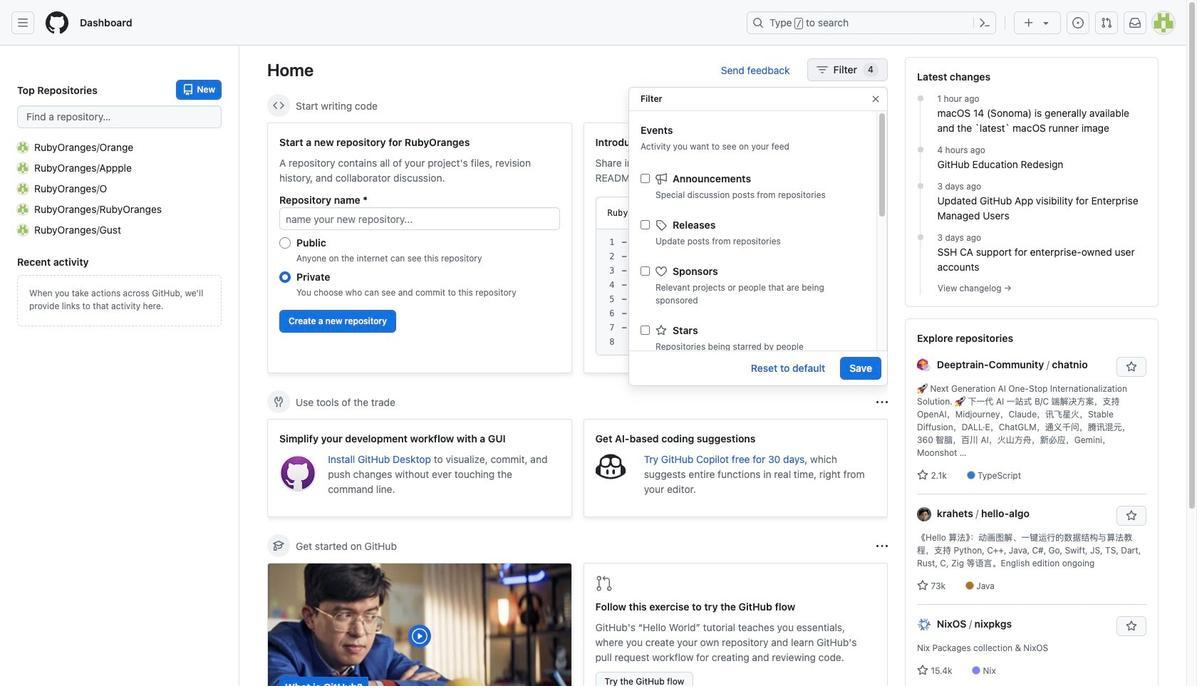 Task type: locate. For each thing, give the bounding box(es) containing it.
None radio
[[279, 237, 291, 249], [279, 272, 291, 283], [279, 237, 291, 249], [279, 272, 291, 283]]

git pull request image
[[595, 575, 613, 592]]

menu
[[629, 160, 877, 550]]

1 star image from the top
[[917, 470, 929, 481]]

o image
[[17, 183, 29, 194]]

None checkbox
[[641, 174, 650, 183], [641, 220, 650, 230], [641, 267, 650, 276], [641, 174, 650, 183], [641, 220, 650, 230], [641, 267, 650, 276]]

1 dot fill image from the top
[[915, 93, 926, 104]]

star image down heart image
[[656, 325, 667, 336]]

2 why am i seeing this? image from the top
[[877, 397, 888, 408]]

@krahets profile image
[[917, 508, 932, 522]]

issue opened image
[[1073, 17, 1084, 29]]

1 star this repository image from the top
[[1126, 510, 1138, 522]]

0 vertical spatial star this repository image
[[1126, 510, 1138, 522]]

@nixos profile image
[[917, 618, 932, 632]]

command palette image
[[979, 17, 991, 29]]

2 vertical spatial why am i seeing this? image
[[877, 541, 888, 552]]

what is github? image
[[268, 564, 571, 686]]

explore repositories navigation
[[905, 319, 1159, 686]]

megaphone image
[[656, 173, 667, 184]]

what is github? element
[[267, 563, 572, 686]]

star image up @nixos profile image
[[917, 580, 929, 592]]

None submit
[[818, 203, 864, 223]]

3 why am i seeing this? image from the top
[[877, 541, 888, 552]]

1 vertical spatial dot fill image
[[915, 180, 926, 192]]

2 star this repository image from the top
[[1126, 621, 1138, 632]]

1 vertical spatial why am i seeing this? image
[[877, 397, 888, 408]]

star image down @nixos profile image
[[917, 665, 929, 676]]

1 horizontal spatial star image
[[917, 580, 929, 592]]

why am i seeing this? image for try the github flow element
[[877, 541, 888, 552]]

star image up @krahets profile image
[[917, 470, 929, 481]]

1 vertical spatial star image
[[917, 665, 929, 676]]

1 vertical spatial star image
[[917, 580, 929, 592]]

try the github flow element
[[583, 563, 888, 686]]

2 star image from the top
[[917, 665, 929, 676]]

explore element
[[905, 57, 1159, 686]]

heart image
[[656, 265, 667, 277]]

2 dot fill image from the top
[[915, 180, 926, 192]]

@deeptrain-community profile image
[[917, 359, 932, 373]]

dot fill image
[[915, 93, 926, 104], [915, 180, 926, 192]]

star this repository image
[[1126, 361, 1138, 373]]

star image
[[656, 325, 667, 336], [917, 580, 929, 592]]

appple image
[[17, 162, 29, 174]]

0 vertical spatial star image
[[917, 470, 929, 481]]

play image
[[411, 628, 428, 645]]

tag image
[[656, 219, 667, 231]]

star image
[[917, 470, 929, 481], [917, 665, 929, 676]]

why am i seeing this? image
[[877, 100, 888, 112], [877, 397, 888, 408], [877, 541, 888, 552]]

1 vertical spatial star this repository image
[[1126, 621, 1138, 632]]

star this repository image
[[1126, 510, 1138, 522], [1126, 621, 1138, 632]]

dot fill image
[[915, 144, 926, 155], [915, 232, 926, 243]]

star this repository image for @nixos profile image
[[1126, 621, 1138, 632]]

why am i seeing this? image for get ai-based coding suggestions element
[[877, 397, 888, 408]]

name your new repository... text field
[[279, 207, 560, 230]]

0 vertical spatial dot fill image
[[915, 93, 926, 104]]

1 why am i seeing this? image from the top
[[877, 100, 888, 112]]

0 vertical spatial dot fill image
[[915, 144, 926, 155]]

star image for the @deeptrain-community profile image
[[917, 470, 929, 481]]

git pull request image
[[1101, 17, 1113, 29]]

None checkbox
[[641, 326, 650, 335]]

1 vertical spatial dot fill image
[[915, 232, 926, 243]]

github desktop image
[[279, 455, 317, 492]]

rubyoranges image
[[17, 203, 29, 215]]

0 vertical spatial why am i seeing this? image
[[877, 100, 888, 112]]

0 horizontal spatial star image
[[656, 325, 667, 336]]



Task type: describe. For each thing, give the bounding box(es) containing it.
none submit inside introduce yourself with a profile readme element
[[818, 203, 864, 223]]

simplify your development workflow with a gui element
[[267, 419, 572, 517]]

why am i seeing this? image for introduce yourself with a profile readme element
[[877, 100, 888, 112]]

close menu image
[[870, 93, 882, 105]]

1 dot fill image from the top
[[915, 144, 926, 155]]

mortar board image
[[273, 540, 284, 552]]

notifications image
[[1130, 17, 1141, 29]]

homepage image
[[46, 11, 68, 34]]

plus image
[[1024, 17, 1035, 28]]

get ai-based coding suggestions element
[[583, 419, 888, 517]]

tools image
[[273, 396, 284, 408]]

2 dot fill image from the top
[[915, 232, 926, 243]]

Top Repositories search field
[[17, 105, 222, 128]]

star this repository image for @krahets profile image
[[1126, 510, 1138, 522]]

gust image
[[17, 224, 29, 236]]

orange image
[[17, 141, 29, 153]]

code image
[[273, 100, 284, 111]]

0 vertical spatial star image
[[656, 325, 667, 336]]

triangle down image
[[1041, 17, 1052, 29]]

filter image
[[816, 64, 828, 76]]

Find a repository… text field
[[17, 105, 222, 128]]

star image for @nixos profile image
[[917, 665, 929, 676]]

start a new repository element
[[267, 123, 572, 373]]

introduce yourself with a profile readme element
[[583, 123, 888, 373]]



Task type: vqa. For each thing, say whether or not it's contained in the screenshot.
2nd last from the top
no



